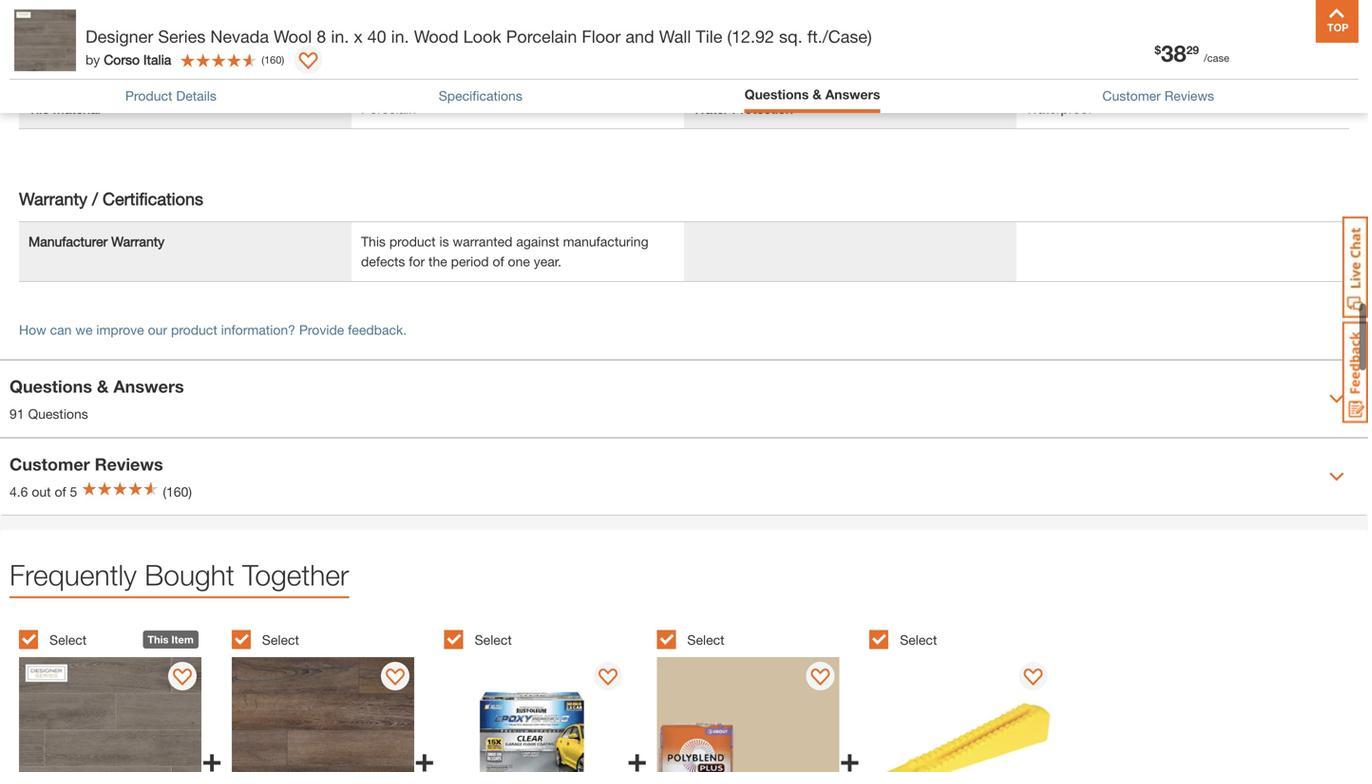 Task type: locate. For each thing, give the bounding box(es) containing it.
specifications
[[439, 88, 522, 103]]

0 horizontal spatial &
[[97, 376, 109, 397]]

of
[[493, 254, 504, 269], [55, 484, 66, 500]]

product details
[[125, 88, 216, 103]]

0 vertical spatial &
[[813, 86, 822, 102]]

style
[[29, 21, 58, 37]]

0 horizontal spatial in.
[[331, 26, 349, 47]]

this product is warranted against manufacturing defects for the period of one year.
[[361, 234, 649, 269]]

warranty
[[19, 189, 87, 209], [111, 234, 164, 250]]

0 vertical spatial answers
[[825, 86, 880, 102]]

1 vertical spatial warranty
[[111, 234, 164, 250]]

select up polyblend plus #122 linen 25 lb. sanded grout image
[[687, 632, 724, 648]]

select down together
[[262, 632, 299, 648]]

water
[[694, 101, 728, 117]]

select for the 1 / 5 group
[[49, 632, 87, 648]]

customer reviews up 5
[[10, 454, 163, 475]]

1 vertical spatial porcelain
[[361, 101, 416, 117]]

corso
[[104, 52, 140, 67]]

select for 3 / 5 group
[[475, 632, 512, 648]]

0 vertical spatial this
[[361, 234, 386, 250]]

in. left the x
[[331, 26, 349, 47]]

2 select from the left
[[262, 632, 299, 648]]

1 vertical spatial this
[[148, 634, 168, 646]]

2 display image from the left
[[386, 669, 405, 688]]

bought
[[145, 558, 234, 592]]

1 horizontal spatial of
[[493, 254, 504, 269]]

1 horizontal spatial &
[[813, 86, 822, 102]]

can
[[50, 322, 72, 338]]

0 horizontal spatial porcelain
[[361, 101, 416, 117]]

2 horizontal spatial display image
[[1024, 669, 1043, 688]]

rustic
[[361, 21, 398, 37]]

year.
[[534, 254, 562, 269]]

select down frequently at left bottom
[[49, 632, 87, 648]]

answers
[[825, 86, 880, 102], [113, 376, 184, 397]]

customer down "$"
[[1102, 88, 1161, 103]]

4 / 5 group
[[657, 620, 860, 772]]

in. right 40
[[391, 26, 409, 47]]

1 select from the left
[[49, 632, 87, 648]]

customer reviews down '38'
[[1102, 88, 1214, 103]]

manufacturer warranty
[[29, 234, 164, 250]]

reviews
[[1164, 88, 1214, 103], [95, 454, 163, 475]]

reviews down $ 38 29 /case
[[1164, 88, 1214, 103]]

in.
[[331, 26, 349, 47], [391, 26, 409, 47]]

how can we improve our product information? provide feedback. link
[[19, 322, 407, 338]]

our
[[148, 322, 167, 338]]

tile material
[[29, 101, 100, 117]]

0 horizontal spatial this
[[148, 634, 168, 646]]

display image inside 2 / 5 group
[[386, 669, 405, 688]]

select inside 4 / 5 group
[[687, 632, 724, 648]]

defects
[[361, 254, 405, 269]]

select for 2 / 5 group
[[262, 632, 299, 648]]

questions
[[745, 86, 809, 102], [10, 376, 92, 397], [28, 406, 88, 422]]

tile for tile features
[[694, 21, 714, 37]]

1 horizontal spatial this
[[361, 234, 386, 250]]

1 horizontal spatial in.
[[391, 26, 409, 47]]

wood
[[414, 26, 459, 47]]

protection
[[732, 101, 793, 117]]

out
[[32, 484, 51, 500]]

caret image
[[1329, 469, 1344, 485]]

manufacturing
[[563, 234, 649, 250]]

select inside 3 / 5 group
[[475, 632, 512, 648]]

porcelain right look
[[506, 26, 577, 47]]

reviews up (160)
[[95, 454, 163, 475]]

1 horizontal spatial display image
[[386, 669, 405, 688]]

0 vertical spatial product
[[389, 234, 436, 250]]

this for this product is warranted against manufacturing defects for the period of one year.
[[361, 234, 386, 250]]

provide
[[299, 322, 344, 338]]

0 vertical spatial of
[[493, 254, 504, 269]]

4 select from the left
[[687, 632, 724, 648]]

customer
[[1102, 88, 1161, 103], [10, 454, 90, 475]]

0 horizontal spatial display image
[[173, 669, 192, 688]]

specifications button
[[439, 86, 522, 106], [439, 86, 522, 106]]

warranty left / at the top left of the page
[[19, 189, 87, 209]]

0 horizontal spatial customer
[[10, 454, 90, 475]]

answers inside "questions & answers 91 questions"
[[113, 376, 184, 397]]

$
[[1155, 43, 1161, 56]]

select
[[49, 632, 87, 648], [262, 632, 299, 648], [475, 632, 512, 648], [687, 632, 724, 648], [900, 632, 937, 648]]

tile
[[694, 21, 714, 37], [696, 26, 722, 47], [29, 61, 49, 77], [29, 101, 49, 117]]

1 horizontal spatial display image
[[811, 669, 830, 688]]

& for questions & answers 91 questions
[[97, 376, 109, 397]]

of left 5
[[55, 484, 66, 500]]

0 vertical spatial warranty
[[19, 189, 87, 209]]

improve
[[96, 322, 144, 338]]

customer up the 4.6 out of 5
[[10, 454, 90, 475]]

1 vertical spatial customer
[[10, 454, 90, 475]]

0 horizontal spatial of
[[55, 484, 66, 500]]

tile features
[[694, 21, 769, 37]]

display image
[[299, 52, 318, 71], [811, 669, 830, 688], [1024, 669, 1043, 688]]

product details button
[[125, 86, 216, 106], [125, 86, 216, 106]]

designer series nevada wool 8 in. x 40 in. wood look porcelain floor and wall tile (12.92 sq. ft./case)
[[86, 26, 872, 47]]

)
[[282, 53, 284, 66]]

live chat image
[[1342, 217, 1368, 318]]

product right our
[[171, 322, 217, 338]]

5
[[70, 484, 77, 500]]

display image inside 3 / 5 group
[[598, 669, 617, 688]]

product
[[125, 88, 172, 103]]

160
[[264, 53, 282, 66]]

1 horizontal spatial product
[[389, 234, 436, 250]]

select for 4 / 5 group
[[687, 632, 724, 648]]

questions up 91
[[10, 376, 92, 397]]

hillcroft antique oak 6 in. x 36 in. glazed porcelain floor and wall tile (14.72 sq. ft./case) image
[[232, 658, 414, 772]]

this up defects
[[361, 234, 386, 250]]

questions right 91
[[28, 406, 88, 422]]

1 in. from the left
[[331, 26, 349, 47]]

0 horizontal spatial reviews
[[95, 454, 163, 475]]

& for questions & answers
[[813, 86, 822, 102]]

customer reviews button
[[1102, 86, 1214, 106], [1102, 86, 1214, 106]]

select up lash yellow wedge, part b of two-part tile leveling system 300-pack image
[[900, 632, 937, 648]]

lash yellow wedge, part b of two-part tile leveling system 300-pack image
[[870, 658, 1052, 772]]

waterproof
[[1026, 101, 1092, 117]]

& down the improve
[[97, 376, 109, 397]]

customer reviews
[[1102, 88, 1214, 103], [10, 454, 163, 475]]

water protection
[[694, 101, 793, 117]]

1 vertical spatial product
[[171, 322, 217, 338]]

top button
[[1316, 0, 1359, 43]]

of left one
[[493, 254, 504, 269]]

/case
[[1204, 52, 1229, 64]]

porcelain
[[506, 26, 577, 47], [361, 101, 416, 117]]

select inside 5 / 5 group
[[900, 632, 937, 648]]

1 horizontal spatial customer
[[1102, 88, 1161, 103]]

warranted
[[453, 234, 513, 250]]

3 select from the left
[[475, 632, 512, 648]]

italia
[[143, 52, 171, 67]]

how can we improve our product information? provide feedback.
[[19, 322, 407, 338]]

0 vertical spatial questions
[[745, 86, 809, 102]]

product
[[389, 234, 436, 250], [171, 322, 217, 338]]

&
[[813, 86, 822, 102], [97, 376, 109, 397]]

ft./case)
[[807, 26, 872, 47]]

& right "protection"
[[813, 86, 822, 102]]

1 vertical spatial reviews
[[95, 454, 163, 475]]

feedback.
[[348, 322, 407, 338]]

1 horizontal spatial answers
[[825, 86, 880, 102]]

this inside this product is warranted against manufacturing defects for the period of one year.
[[361, 234, 386, 250]]

select up 90 oz. clear high-gloss 2-part epoxy interior low voc premium concrete garage floor paint top coat kit image
[[475, 632, 512, 648]]

1 vertical spatial &
[[97, 376, 109, 397]]

select inside 2 / 5 group
[[262, 632, 299, 648]]

x
[[354, 26, 363, 47]]

frequently bought together
[[10, 558, 349, 592]]

tile for tile material
[[29, 101, 49, 117]]

2 horizontal spatial display image
[[598, 669, 617, 688]]

1 horizontal spatial warranty
[[111, 234, 164, 250]]

display image inside the 1 / 5 group
[[173, 669, 192, 688]]

select inside the 1 / 5 group
[[49, 632, 87, 648]]

porcelain down 40
[[361, 101, 416, 117]]

answers down ft./case) on the right
[[825, 86, 880, 102]]

0 vertical spatial customer
[[1102, 88, 1161, 103]]

one
[[508, 254, 530, 269]]

1 horizontal spatial porcelain
[[506, 26, 577, 47]]

4.6
[[10, 484, 28, 500]]

1 horizontal spatial customer reviews
[[1102, 88, 1214, 103]]

this
[[361, 234, 386, 250], [148, 634, 168, 646]]

1 vertical spatial customer reviews
[[10, 454, 163, 475]]

warranty down "certifications"
[[111, 234, 164, 250]]

0 horizontal spatial answers
[[113, 376, 184, 397]]

answers down our
[[113, 376, 184, 397]]

product up the for at the top of the page
[[389, 234, 436, 250]]

questions & answers
[[745, 86, 880, 102]]

this left item
[[148, 634, 168, 646]]

1 vertical spatial questions
[[10, 376, 92, 397]]

tile for tile finish
[[29, 61, 49, 77]]

this inside the 1 / 5 group
[[148, 634, 168, 646]]

1 horizontal spatial reviews
[[1164, 88, 1214, 103]]

wall
[[659, 26, 691, 47]]

0 horizontal spatial warranty
[[19, 189, 87, 209]]

1 vertical spatial answers
[[113, 376, 184, 397]]

display image
[[173, 669, 192, 688], [386, 669, 405, 688], [598, 669, 617, 688]]

questions down sq.
[[745, 86, 809, 102]]

& inside "questions & answers 91 questions"
[[97, 376, 109, 397]]

look
[[463, 26, 501, 47]]

(12.92
[[727, 26, 774, 47]]

5 select from the left
[[900, 632, 937, 648]]

nevada
[[210, 26, 269, 47]]

3 display image from the left
[[598, 669, 617, 688]]

1 display image from the left
[[173, 669, 192, 688]]



Task type: describe. For each thing, give the bounding box(es) containing it.
40
[[367, 26, 386, 47]]

this for this item
[[148, 634, 168, 646]]

information?
[[221, 322, 295, 338]]

2 in. from the left
[[391, 26, 409, 47]]

tile finish
[[29, 61, 88, 77]]

91
[[10, 406, 24, 422]]

the
[[429, 254, 447, 269]]

38
[[1161, 39, 1186, 67]]

against
[[516, 234, 559, 250]]

select for 5 / 5 group
[[900, 632, 937, 648]]

frequently
[[10, 558, 137, 592]]

polyblend plus #122 linen 25 lb. sanded grout image
[[657, 658, 839, 772]]

is
[[439, 234, 449, 250]]

sq.
[[779, 26, 803, 47]]

this item
[[148, 634, 194, 646]]

90 oz. clear high-gloss 2-part epoxy interior low voc premium concrete garage floor paint top coat kit image
[[444, 658, 627, 772]]

and
[[625, 26, 654, 47]]

details
[[176, 88, 216, 103]]

0 vertical spatial reviews
[[1164, 88, 1214, 103]]

answers for questions & answers
[[825, 86, 880, 102]]

product image image
[[14, 10, 76, 71]]

( 160 )
[[261, 53, 284, 66]]

we
[[75, 322, 93, 338]]

display image for 5 / 5 group
[[1024, 669, 1043, 688]]

(
[[261, 53, 264, 66]]

8
[[317, 26, 326, 47]]

material
[[53, 101, 100, 117]]

0 vertical spatial porcelain
[[506, 26, 577, 47]]

display image for 4 / 5 group
[[811, 669, 830, 688]]

/
[[92, 189, 98, 209]]

1 / 5 group
[[19, 620, 222, 772]]

5 / 5 group
[[870, 620, 1073, 772]]

certifications
[[103, 189, 203, 209]]

manufacturer
[[29, 234, 108, 250]]

how
[[19, 322, 46, 338]]

0 horizontal spatial product
[[171, 322, 217, 338]]

1 vertical spatial of
[[55, 484, 66, 500]]

feedback link image
[[1342, 321, 1368, 424]]

item
[[171, 634, 194, 646]]

4.6 out of 5
[[10, 484, 77, 500]]

2 / 5 group
[[232, 620, 435, 772]]

warranty / certifications
[[19, 189, 203, 209]]

period
[[451, 254, 489, 269]]

product inside this product is warranted against manufacturing defects for the period of one year.
[[389, 234, 436, 250]]

(160)
[[163, 484, 192, 500]]

wool
[[274, 26, 312, 47]]

by corso italia
[[86, 52, 171, 67]]

$ 38 29 /case
[[1155, 39, 1229, 67]]

of inside this product is warranted against manufacturing defects for the period of one year.
[[493, 254, 504, 269]]

0 horizontal spatial customer reviews
[[10, 454, 163, 475]]

floor
[[582, 26, 621, 47]]

29
[[1186, 43, 1199, 56]]

features
[[718, 21, 769, 37]]

2 vertical spatial questions
[[28, 406, 88, 422]]

answers for questions & answers 91 questions
[[113, 376, 184, 397]]

0 vertical spatial customer reviews
[[1102, 88, 1214, 103]]

finish
[[53, 61, 88, 77]]

questions for questions & answers 91 questions
[[10, 376, 92, 397]]

display image for 90 oz. clear high-gloss 2-part epoxy interior low voc premium concrete garage floor paint top coat kit image
[[598, 669, 617, 688]]

series
[[158, 26, 206, 47]]

designer
[[86, 26, 153, 47]]

display image for the hillcroft antique oak 6 in. x 36 in. glazed porcelain floor and wall tile (14.72 sq. ft./case) image
[[386, 669, 405, 688]]

0 horizontal spatial display image
[[299, 52, 318, 71]]

caret image
[[1329, 392, 1344, 407]]

for
[[409, 254, 425, 269]]

3 / 5 group
[[444, 620, 647, 772]]

by
[[86, 52, 100, 67]]

together
[[242, 558, 349, 592]]

questions & answers 91 questions
[[10, 376, 184, 422]]

questions for questions & answers
[[745, 86, 809, 102]]



Task type: vqa. For each thing, say whether or not it's contained in the screenshot.
leftmost to
no



